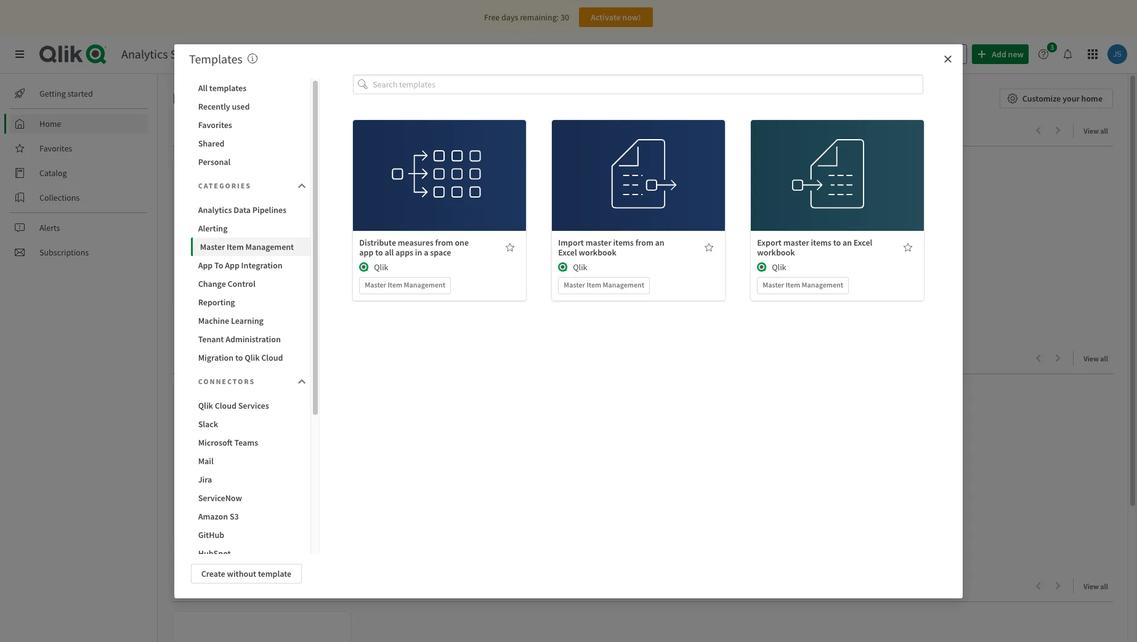 Task type: vqa. For each thing, say whether or not it's contained in the screenshot.
Owner corresponding to All filters dropdown button Owner dropdown button
no



Task type: locate. For each thing, give the bounding box(es) containing it.
0 vertical spatial view all link
[[1084, 123, 1113, 138]]

details
[[427, 184, 452, 195], [626, 184, 651, 195], [825, 184, 850, 195]]

0 horizontal spatial master
[[586, 237, 611, 248]]

amazon
[[198, 511, 228, 522]]

1 use template button from the left
[[401, 152, 478, 172]]

2 use template button from the left
[[600, 152, 677, 172]]

ago for used
[[258, 516, 269, 526]]

services up slack button
[[238, 400, 269, 411]]

1 horizontal spatial master
[[783, 237, 809, 248]]

2 first from the top
[[180, 503, 197, 514]]

0 vertical spatial ago
[[258, 289, 269, 298]]

0 horizontal spatial excel
[[558, 247, 577, 258]]

3 use template from the left
[[813, 157, 862, 168]]

2 from from the left
[[635, 237, 653, 248]]

recently down all templates
[[198, 101, 230, 112]]

3 use from the left
[[813, 157, 827, 168]]

to inside home main content
[[240, 123, 251, 139]]

qlik right qlik icon
[[772, 262, 786, 273]]

1 view all link from the top
[[1084, 123, 1113, 138]]

item for distribute measures from one app to all apps in a space
[[388, 280, 402, 290]]

1 items from the left
[[613, 237, 634, 248]]

1 from from the left
[[435, 237, 453, 248]]

items inside "export master items to an excel workbook"
[[811, 237, 831, 248]]

0 vertical spatial first
[[180, 275, 197, 286]]

apps
[[395, 247, 413, 258]]

0 vertical spatial 10
[[222, 289, 230, 298]]

home
[[172, 89, 210, 108], [39, 118, 61, 129]]

1 minutes from the top
[[231, 289, 256, 298]]

view all for recently used
[[1084, 354, 1108, 363]]

app
[[198, 260, 213, 271], [225, 260, 239, 271]]

0 horizontal spatial app
[[198, 260, 213, 271]]

template inside create without template button
[[258, 568, 291, 579]]

app
[[359, 247, 373, 258], [199, 275, 213, 286], [199, 503, 213, 514]]

explore
[[254, 123, 294, 139]]

1 vertical spatial view
[[1084, 354, 1099, 363]]

workbook inside "export master items to an excel workbook"
[[757, 247, 795, 258]]

1 vertical spatial first
[[180, 503, 197, 514]]

home main content
[[153, 74, 1137, 642]]

2 master from the left
[[783, 237, 809, 248]]

1 vertical spatial 10
[[222, 516, 230, 526]]

10 for analytics
[[222, 289, 230, 298]]

add to favorites image for distribute measures from one app to all apps in a space
[[505, 243, 515, 253]]

2 an from the left
[[843, 237, 852, 248]]

an
[[655, 237, 664, 248], [843, 237, 852, 248]]

slack
[[198, 419, 218, 430]]

management inside button
[[245, 241, 294, 252]]

to
[[240, 123, 251, 139], [833, 237, 841, 248], [375, 247, 383, 258], [235, 352, 243, 363]]

first app updated 10 minutes ago for recently
[[180, 503, 269, 526]]

0 horizontal spatial details button
[[401, 179, 478, 199]]

1 qlik image from the left
[[359, 262, 369, 272]]

add to favorites image for export master items to an excel workbook
[[903, 243, 913, 253]]

master item management down "export master items to an excel workbook"
[[763, 280, 843, 290]]

1 details button from the left
[[401, 179, 478, 199]]

1 horizontal spatial an
[[843, 237, 852, 248]]

cloud inside qlik cloud services button
[[215, 400, 236, 411]]

1 horizontal spatial excel
[[854, 237, 872, 248]]

amazon s3
[[198, 511, 239, 522]]

getting
[[39, 88, 66, 99]]

0 horizontal spatial qlik image
[[359, 262, 369, 272]]

2 move collection image from the top
[[172, 352, 185, 364]]

1 use template from the left
[[415, 157, 464, 168]]

use template button for from
[[600, 152, 677, 172]]

first
[[180, 275, 197, 286], [180, 503, 197, 514]]

0 horizontal spatial use template button
[[401, 152, 478, 172]]

0 vertical spatial services
[[170, 46, 213, 62]]

1 horizontal spatial services
[[238, 400, 269, 411]]

subscriptions
[[39, 247, 89, 258]]

2 minutes from the top
[[231, 516, 256, 526]]

2 details from the left
[[626, 184, 651, 195]]

catalog link
[[10, 163, 148, 183]]

0 vertical spatial updated
[[194, 289, 221, 298]]

0 vertical spatial first app updated 10 minutes ago
[[180, 275, 269, 298]]

0 vertical spatial favorites
[[198, 119, 232, 130]]

1 horizontal spatial use template
[[614, 157, 663, 168]]

use for to
[[813, 157, 827, 168]]

migration to qlik cloud button
[[191, 348, 310, 367]]

favorites up catalog
[[39, 143, 72, 154]]

master item management for export master items to an excel workbook
[[763, 280, 843, 290]]

management up integration
[[245, 241, 294, 252]]

2 view from the top
[[1084, 354, 1099, 363]]

view for recently used
[[1084, 354, 1099, 363]]

qlik
[[374, 262, 388, 273], [573, 262, 587, 273], [772, 262, 786, 273], [245, 352, 260, 363], [198, 400, 213, 411]]

qlik for export
[[772, 262, 786, 273]]

3 view all link from the top
[[1084, 578, 1113, 594]]

workbook for export
[[757, 247, 795, 258]]

1 horizontal spatial workbook
[[757, 247, 795, 258]]

0 vertical spatial app
[[359, 247, 373, 258]]

2 horizontal spatial details
[[825, 184, 850, 195]]

master item management for import master items from an excel workbook
[[564, 280, 644, 290]]

master down import
[[564, 280, 585, 290]]

2 updated from the top
[[194, 516, 221, 526]]

qlik down import
[[573, 262, 587, 273]]

1 vertical spatial ago
[[258, 516, 269, 526]]

updated for recently
[[194, 516, 221, 526]]

1 vertical spatial used
[[238, 351, 263, 367]]

minutes
[[231, 289, 256, 298], [231, 516, 256, 526]]

0 horizontal spatial services
[[170, 46, 213, 62]]

0 horizontal spatial workbook
[[579, 247, 616, 258]]

2 10 from the top
[[222, 516, 230, 526]]

1 vertical spatial move collection image
[[172, 352, 185, 364]]

move collection image
[[172, 124, 185, 136], [172, 352, 185, 364]]

1 vertical spatial app
[[199, 275, 213, 286]]

master right import
[[586, 237, 611, 248]]

item up app to app integration
[[227, 241, 244, 252]]

services up all
[[170, 46, 213, 62]]

qlik inside button
[[198, 400, 213, 411]]

use template button
[[401, 152, 478, 172], [600, 152, 677, 172], [799, 152, 876, 172]]

use template for to
[[813, 157, 862, 168]]

0 horizontal spatial cloud
[[215, 400, 236, 411]]

from inside distribute measures from one app to all apps in a space
[[435, 237, 453, 248]]

updated up machine
[[194, 289, 221, 298]]

workbook for import
[[579, 247, 616, 258]]

master
[[200, 241, 225, 252], [365, 280, 386, 290], [564, 280, 585, 290], [763, 280, 784, 290]]

items inside import master items from an excel workbook
[[613, 237, 634, 248]]

first app updated 10 minutes ago down to
[[180, 275, 269, 298]]

tenant
[[198, 334, 224, 345]]

0 horizontal spatial items
[[613, 237, 634, 248]]

1 vertical spatial home
[[39, 118, 61, 129]]

minutes down servicenow button on the bottom of the page
[[231, 516, 256, 526]]

2 horizontal spatial details button
[[799, 179, 876, 199]]

3 view all from the top
[[1084, 582, 1108, 591]]

free days remaining: 30
[[484, 12, 569, 23]]

services
[[170, 46, 213, 62], [238, 400, 269, 411]]

0 horizontal spatial from
[[435, 237, 453, 248]]

1 vertical spatial favorites
[[39, 143, 72, 154]]

app inside distribute measures from one app to all apps in a space
[[359, 247, 373, 258]]

1 app from the left
[[198, 260, 213, 271]]

ask insight advisor
[[891, 49, 962, 60]]

master inside import master items from an excel workbook
[[586, 237, 611, 248]]

templates are pre-built automations that help you automate common business workflows. get started by selecting one of the pre-built templates or choose the blank canvas to build an automation from scratch. image
[[247, 53, 257, 63]]

tenant administration button
[[191, 330, 310, 348]]

customize your home
[[1022, 93, 1103, 104]]

qlik for distribute
[[374, 262, 388, 273]]

items right import
[[613, 237, 634, 248]]

management
[[245, 241, 294, 252], [404, 280, 445, 290], [603, 280, 644, 290], [802, 280, 843, 290]]

template for one
[[431, 157, 464, 168]]

master down alerting
[[200, 241, 225, 252]]

favorites button
[[191, 115, 310, 134]]

1 horizontal spatial details button
[[600, 179, 677, 199]]

0 vertical spatial view all
[[1084, 126, 1108, 136]]

app left apps
[[359, 247, 373, 258]]

categories button
[[191, 173, 310, 198]]

1 horizontal spatial cloud
[[261, 352, 283, 363]]

1 an from the left
[[655, 237, 664, 248]]

ago for to
[[258, 289, 269, 298]]

workbook inside import master items from an excel workbook
[[579, 247, 616, 258]]

master inside "export master items to an excel workbook"
[[783, 237, 809, 248]]

view all link for recently updated
[[1084, 578, 1113, 594]]

2 horizontal spatial use template button
[[799, 152, 876, 172]]

view for analytics to explore
[[1084, 126, 1099, 136]]

minutes up "learning" at left
[[231, 289, 256, 298]]

use template
[[415, 157, 464, 168], [614, 157, 663, 168], [813, 157, 862, 168]]

an for from
[[655, 237, 664, 248]]

qlik cloud services
[[198, 400, 269, 411]]

insight
[[906, 49, 932, 60]]

1 view all from the top
[[1084, 126, 1108, 136]]

30
[[561, 12, 569, 23]]

change
[[198, 278, 226, 289]]

master for export
[[783, 237, 809, 248]]

view all
[[1084, 126, 1108, 136], [1084, 354, 1108, 363], [1084, 582, 1108, 591]]

1 horizontal spatial app
[[225, 260, 239, 271]]

favorites up shared
[[198, 119, 232, 130]]

cloud
[[261, 352, 283, 363], [215, 400, 236, 411]]

management down "export master items to an excel workbook"
[[802, 280, 843, 290]]

used down 'tenant administration' button in the bottom left of the page
[[238, 351, 263, 367]]

master item management down apps
[[365, 280, 445, 290]]

1 vertical spatial services
[[238, 400, 269, 411]]

0 vertical spatial cloud
[[261, 352, 283, 363]]

2 workbook from the left
[[757, 247, 795, 258]]

0 vertical spatial analytics
[[121, 46, 168, 62]]

personal button
[[191, 152, 310, 171]]

servicenow
[[198, 492, 242, 504]]

item down import master items from an excel workbook
[[587, 280, 601, 290]]

0 vertical spatial recently
[[198, 101, 230, 112]]

0 vertical spatial minutes
[[231, 289, 256, 298]]

1 horizontal spatial details
[[626, 184, 651, 195]]

management for distribute measures from one app to all apps in a space
[[404, 280, 445, 290]]

1 horizontal spatial home
[[172, 89, 210, 108]]

analytics for analytics data pipelines
[[198, 204, 232, 215]]

first app updated 10 minutes ago up the github
[[180, 503, 269, 526]]

categories
[[198, 181, 251, 190]]

recently down tenant
[[190, 351, 236, 367]]

first app updated 10 minutes ago for analytics
[[180, 275, 269, 298]]

minutes for used
[[231, 516, 256, 526]]

2 add to favorites image from the left
[[903, 243, 913, 253]]

an inside import master items from an excel workbook
[[655, 237, 664, 248]]

1 horizontal spatial items
[[811, 237, 831, 248]]

template for from
[[630, 157, 663, 168]]

1 horizontal spatial qlik image
[[558, 262, 568, 272]]

3 use template button from the left
[[799, 152, 876, 172]]

2 vertical spatial recently
[[190, 579, 236, 594]]

control
[[228, 278, 255, 289]]

management down import master items from an excel workbook
[[603, 280, 644, 290]]

app right to
[[225, 260, 239, 271]]

home down templates
[[172, 89, 210, 108]]

2 ago from the top
[[258, 516, 269, 526]]

use
[[415, 157, 429, 168], [614, 157, 628, 168], [813, 157, 827, 168]]

your
[[1063, 93, 1080, 104]]

used
[[232, 101, 250, 112], [238, 351, 263, 367]]

2 vertical spatial view all link
[[1084, 578, 1113, 594]]

qlik down 'distribute'
[[374, 262, 388, 273]]

qlik up slack
[[198, 400, 213, 411]]

1 horizontal spatial use
[[614, 157, 628, 168]]

home down getting
[[39, 118, 61, 129]]

add to favorites image
[[505, 243, 515, 253], [903, 243, 913, 253]]

1 first from the top
[[180, 275, 197, 286]]

1 first app updated 10 minutes ago from the top
[[180, 275, 269, 298]]

home
[[1081, 93, 1103, 104]]

view all for analytics to explore
[[1084, 126, 1108, 136]]

ago right control
[[258, 289, 269, 298]]

2 vertical spatial view all
[[1084, 582, 1108, 591]]

items
[[613, 237, 634, 248], [811, 237, 831, 248]]

microsoft
[[198, 437, 233, 448]]

recently updated
[[190, 579, 282, 594]]

2 use from the left
[[614, 157, 628, 168]]

ago down servicenow button on the bottom of the page
[[258, 516, 269, 526]]

use template button for one
[[401, 152, 478, 172]]

analytics inside button
[[198, 204, 232, 215]]

qlik image down 'distribute'
[[359, 262, 369, 272]]

1 add to favorites image from the left
[[505, 243, 515, 253]]

app for recently used
[[199, 503, 213, 514]]

workbook
[[579, 247, 616, 258], [757, 247, 795, 258]]

used inside home main content
[[238, 351, 263, 367]]

item down "export master items to an excel workbook"
[[786, 280, 800, 290]]

all for recently updated
[[1100, 582, 1108, 591]]

distribute
[[359, 237, 396, 248]]

master down qlik icon
[[763, 280, 784, 290]]

days
[[501, 12, 518, 23]]

app left to
[[198, 260, 213, 271]]

0 horizontal spatial details
[[427, 184, 452, 195]]

master item management
[[200, 241, 294, 252], [365, 280, 445, 290], [564, 280, 644, 290], [763, 280, 843, 290]]

0 vertical spatial home
[[172, 89, 210, 108]]

app for analytics to explore
[[199, 275, 213, 286]]

details for one
[[427, 184, 452, 195]]

cloud down administration
[[261, 352, 283, 363]]

first for analytics to explore
[[180, 275, 197, 286]]

2 use template from the left
[[614, 157, 663, 168]]

master right export
[[783, 237, 809, 248]]

2 vertical spatial app
[[199, 503, 213, 514]]

all
[[198, 82, 208, 93]]

1 ago from the top
[[258, 289, 269, 298]]

items right export
[[811, 237, 831, 248]]

1 horizontal spatial add to favorites image
[[903, 243, 913, 253]]

3 view from the top
[[1084, 582, 1099, 591]]

recently used inside button
[[198, 101, 250, 112]]

1 use from the left
[[415, 157, 429, 168]]

master item management down import master items from an excel workbook
[[564, 280, 644, 290]]

1 vertical spatial view all link
[[1084, 350, 1113, 366]]

collections link
[[10, 188, 148, 208]]

1 view from the top
[[1084, 126, 1099, 136]]

0 vertical spatial recently used
[[198, 101, 250, 112]]

1 move collection image from the top
[[172, 124, 185, 136]]

recently used down all templates
[[198, 101, 250, 112]]

analytics to explore link
[[190, 123, 299, 139]]

master for import
[[586, 237, 611, 248]]

1 horizontal spatial favorites
[[198, 119, 232, 130]]

qlik for import
[[573, 262, 587, 273]]

collections
[[39, 192, 80, 203]]

2 qlik image from the left
[[558, 262, 568, 272]]

template
[[431, 157, 464, 168], [630, 157, 663, 168], [829, 157, 862, 168], [258, 568, 291, 579]]

2 details button from the left
[[600, 179, 677, 199]]

qlik image for import master items from an excel workbook
[[558, 262, 568, 272]]

3 details button from the left
[[799, 179, 876, 199]]

2 first app updated 10 minutes ago from the top
[[180, 503, 269, 526]]

home link
[[10, 114, 148, 134]]

2 vertical spatial view
[[1084, 582, 1099, 591]]

1 master from the left
[[586, 237, 611, 248]]

view all link for analytics to explore
[[1084, 123, 1113, 138]]

analytics inside home main content
[[190, 123, 238, 139]]

used inside button
[[232, 101, 250, 112]]

1 horizontal spatial use template button
[[600, 152, 677, 172]]

qlik image
[[359, 262, 369, 272], [558, 262, 568, 272]]

2 horizontal spatial use template
[[813, 157, 862, 168]]

1 vertical spatial minutes
[[231, 516, 256, 526]]

1 details from the left
[[427, 184, 452, 195]]

0 vertical spatial view
[[1084, 126, 1099, 136]]

management down a
[[404, 280, 445, 290]]

2 items from the left
[[811, 237, 831, 248]]

first left the change
[[180, 275, 197, 286]]

item inside button
[[227, 241, 244, 252]]

1 10 from the top
[[222, 289, 230, 298]]

1 vertical spatial view all
[[1084, 354, 1108, 363]]

0 horizontal spatial home
[[39, 118, 61, 129]]

0 horizontal spatial use
[[415, 157, 429, 168]]

recently down 'hubspot'
[[190, 579, 236, 594]]

from inside import master items from an excel workbook
[[635, 237, 653, 248]]

updated up the github
[[194, 516, 221, 526]]

1 vertical spatial analytics
[[190, 123, 238, 139]]

2 view all from the top
[[1084, 354, 1108, 363]]

view all link
[[1084, 123, 1113, 138], [1084, 350, 1113, 366], [1084, 578, 1113, 594]]

0 horizontal spatial an
[[655, 237, 664, 248]]

1 horizontal spatial from
[[635, 237, 653, 248]]

0 vertical spatial move collection image
[[172, 124, 185, 136]]

cloud down connectors at the bottom of page
[[215, 400, 236, 411]]

create without template button
[[191, 564, 302, 584]]

0 horizontal spatial use template
[[415, 157, 464, 168]]

details for to
[[825, 184, 850, 195]]

ago
[[258, 289, 269, 298], [258, 516, 269, 526]]

master down 'distribute'
[[365, 280, 386, 290]]

an inside "export master items to an excel workbook"
[[843, 237, 852, 248]]

item
[[227, 241, 244, 252], [388, 280, 402, 290], [587, 280, 601, 290], [786, 280, 800, 290]]

used down the all templates button
[[232, 101, 250, 112]]

2 vertical spatial analytics
[[198, 204, 232, 215]]

1 vertical spatial updated
[[194, 516, 221, 526]]

3 details from the left
[[825, 184, 850, 195]]

1 updated from the top
[[194, 289, 221, 298]]

first left amazon
[[180, 503, 197, 514]]

1 vertical spatial recently used
[[190, 351, 263, 367]]

without
[[227, 568, 256, 579]]

1 vertical spatial cloud
[[215, 400, 236, 411]]

excel inside import master items from an excel workbook
[[558, 247, 577, 258]]

view all link for recently used
[[1084, 350, 1113, 366]]

qlik down administration
[[245, 352, 260, 363]]

use for one
[[415, 157, 429, 168]]

0 vertical spatial used
[[232, 101, 250, 112]]

1 workbook from the left
[[579, 247, 616, 258]]

analytics services
[[121, 46, 213, 62]]

personal
[[198, 156, 231, 167]]

1 vertical spatial recently
[[190, 351, 236, 367]]

qlik image down import
[[558, 262, 568, 272]]

item down apps
[[388, 280, 402, 290]]

favorites inside navigation pane element
[[39, 143, 72, 154]]

app up the github
[[199, 503, 213, 514]]

1 vertical spatial first app updated 10 minutes ago
[[180, 503, 269, 526]]

Search templates text field
[[373, 74, 924, 94]]

excel inside "export master items to an excel workbook"
[[854, 237, 872, 248]]

view all for recently updated
[[1084, 582, 1108, 591]]

app up reporting
[[199, 275, 213, 286]]

2 view all link from the top
[[1084, 350, 1113, 366]]

recently used up connectors at the bottom of page
[[190, 351, 263, 367]]

all inside distribute measures from one app to all apps in a space
[[385, 247, 394, 258]]

master inside button
[[200, 241, 225, 252]]

master item management down alerting button
[[200, 241, 294, 252]]

updated
[[194, 289, 221, 298], [194, 516, 221, 526]]

0 horizontal spatial favorites
[[39, 143, 72, 154]]

navigation pane element
[[0, 79, 157, 267]]

2 horizontal spatial use
[[813, 157, 827, 168]]

0 horizontal spatial add to favorites image
[[505, 243, 515, 253]]



Task type: describe. For each thing, give the bounding box(es) containing it.
details button for from
[[600, 179, 677, 199]]

details button for to
[[799, 179, 876, 199]]

shared
[[198, 138, 224, 149]]

learning
[[231, 315, 264, 326]]

tenant administration
[[198, 334, 281, 345]]

favorites link
[[10, 139, 148, 158]]

slack button
[[191, 415, 310, 433]]

to inside "export master items to an excel workbook"
[[833, 237, 841, 248]]

excel for import master items from an excel workbook
[[558, 247, 577, 258]]

items for to
[[811, 237, 831, 248]]

customize your home button
[[1000, 89, 1113, 108]]

export master items to an excel workbook
[[757, 237, 872, 258]]

services inside button
[[238, 400, 269, 411]]

machine
[[198, 315, 229, 326]]

to inside "button"
[[235, 352, 243, 363]]

mail
[[198, 456, 214, 467]]

github button
[[191, 526, 310, 544]]

now!
[[622, 12, 641, 23]]

analytics for analytics services
[[121, 46, 168, 62]]

items for from
[[613, 237, 634, 248]]

reporting
[[198, 297, 235, 308]]

close image
[[943, 54, 953, 64]]

2 app from the left
[[225, 260, 239, 271]]

recently updated link
[[190, 579, 287, 594]]

one
[[455, 237, 469, 248]]

alerting button
[[191, 219, 310, 237]]

updated
[[238, 579, 282, 594]]

qlik cloud services button
[[191, 396, 310, 415]]

master item management for distribute measures from one app to all apps in a space
[[365, 280, 445, 290]]

app to app integration
[[198, 260, 282, 271]]

move collection image for recently
[[172, 352, 185, 364]]

move collection image for analytics
[[172, 124, 185, 136]]

master item management inside master item management button
[[200, 241, 294, 252]]

use template for one
[[415, 157, 464, 168]]

teams
[[234, 437, 258, 448]]

in
[[415, 247, 422, 258]]

getting started link
[[10, 84, 148, 103]]

10 for recently
[[222, 516, 230, 526]]

recently used button
[[191, 97, 310, 115]]

use template for from
[[614, 157, 663, 168]]

templates
[[189, 51, 243, 66]]

master item management button
[[191, 237, 310, 256]]

customize
[[1022, 93, 1061, 104]]

management for export master items to an excel workbook
[[802, 280, 843, 290]]

microsoft teams button
[[191, 433, 310, 452]]

advisor
[[934, 49, 962, 60]]

reporting button
[[191, 293, 310, 311]]

microsoft teams
[[198, 437, 258, 448]]

all for recently used
[[1100, 354, 1108, 363]]

use for from
[[614, 157, 628, 168]]

qlik image for distribute measures from one app to all apps in a space
[[359, 262, 369, 272]]

to inside distribute measures from one app to all apps in a space
[[375, 247, 383, 258]]

import
[[558, 237, 584, 248]]

integration
[[241, 260, 282, 271]]

all for analytics to explore
[[1100, 126, 1108, 136]]

recently for recently updated link
[[190, 579, 236, 594]]

started
[[67, 88, 93, 99]]

master for export master items to an excel workbook
[[763, 280, 784, 290]]

app to app integration button
[[191, 256, 310, 274]]

a
[[424, 247, 428, 258]]

jira
[[198, 474, 212, 485]]

item for import master items from an excel workbook
[[587, 280, 601, 290]]

servicenow button
[[191, 489, 310, 507]]

recently for the recently used link on the bottom
[[190, 351, 236, 367]]

qlik inside "button"
[[245, 352, 260, 363]]

pipelines
[[252, 204, 286, 215]]

add to favorites image
[[704, 243, 714, 253]]

minutes for to
[[231, 289, 256, 298]]

an for to
[[843, 237, 852, 248]]

recently inside button
[[198, 101, 230, 112]]

template for to
[[829, 157, 862, 168]]

item for export master items to an excel workbook
[[786, 280, 800, 290]]

alerts
[[39, 222, 60, 233]]

home inside main content
[[172, 89, 210, 108]]

remaining:
[[520, 12, 559, 23]]

templates are pre-built automations that help you automate common business workflows. get started by selecting one of the pre-built templates or choose the blank canvas to build an automation from scratch. tooltip
[[247, 51, 257, 66]]

export
[[757, 237, 782, 248]]

machine learning
[[198, 315, 264, 326]]

analytics data pipelines button
[[191, 200, 310, 219]]

amazon s3 button
[[191, 507, 310, 526]]

activate
[[591, 12, 621, 23]]

getting started
[[39, 88, 93, 99]]

move collection image
[[172, 580, 185, 592]]

updated for analytics
[[194, 289, 221, 298]]

first for recently used
[[180, 503, 197, 514]]

shared button
[[191, 134, 310, 152]]

qlik image
[[757, 262, 767, 272]]

administration
[[226, 334, 281, 345]]

subscriptions link
[[10, 243, 148, 262]]

analytics to explore
[[190, 123, 294, 139]]

data
[[234, 204, 251, 215]]

activate now! link
[[579, 7, 653, 27]]

home inside navigation pane element
[[39, 118, 61, 129]]

change control button
[[191, 274, 310, 293]]

alerting
[[198, 223, 228, 234]]

Search text field
[[668, 44, 864, 64]]

analytics data pipelines
[[198, 204, 286, 215]]

migration
[[198, 352, 234, 363]]

github
[[198, 529, 224, 541]]

details button for one
[[401, 179, 478, 199]]

master for import master items from an excel workbook
[[564, 280, 585, 290]]

view for recently updated
[[1084, 582, 1099, 591]]

personal element
[[252, 257, 272, 277]]

recently used link
[[190, 351, 268, 367]]

space
[[430, 247, 451, 258]]

cloud inside migration to qlik cloud "button"
[[261, 352, 283, 363]]

change control
[[198, 278, 255, 289]]

excel for export master items to an excel workbook
[[854, 237, 872, 248]]

measures
[[398, 237, 434, 248]]

mail button
[[191, 452, 310, 470]]

details for from
[[626, 184, 651, 195]]

analytics services element
[[121, 46, 213, 62]]

activate now!
[[591, 12, 641, 23]]

favorites inside button
[[198, 119, 232, 130]]

management for import master items from an excel workbook
[[603, 280, 644, 290]]

distribute measures from one app to all apps in a space
[[359, 237, 469, 258]]

connectors button
[[191, 369, 310, 394]]

migration to qlik cloud
[[198, 352, 283, 363]]

analytics for analytics to explore
[[190, 123, 238, 139]]

recently used inside home main content
[[190, 351, 263, 367]]

close sidebar menu image
[[15, 49, 25, 59]]

hubspot button
[[191, 544, 310, 563]]

s3
[[230, 511, 239, 522]]

to
[[214, 260, 223, 271]]

all templates
[[198, 82, 247, 93]]

master for distribute measures from one app to all apps in a space
[[365, 280, 386, 290]]

use template button for to
[[799, 152, 876, 172]]

all templates button
[[191, 79, 310, 97]]

import master items from an excel workbook
[[558, 237, 664, 258]]

machine learning button
[[191, 311, 310, 330]]

create
[[201, 568, 225, 579]]

ask insight advisor button
[[871, 44, 967, 64]]

free
[[484, 12, 500, 23]]

jira button
[[191, 470, 310, 489]]



